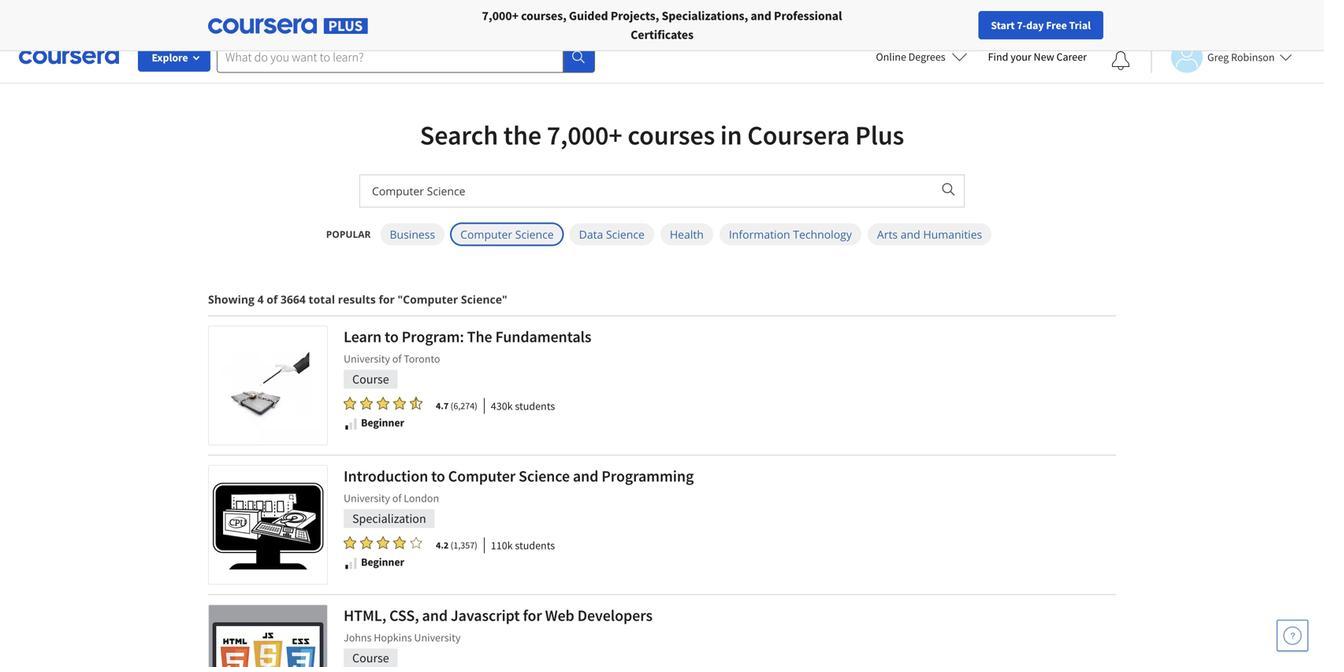 Task type: locate. For each thing, give the bounding box(es) containing it.
for
[[233, 8, 251, 24], [340, 8, 357, 24]]

of left toronto
[[392, 352, 402, 366]]

information
[[729, 227, 791, 242]]

of up specialization
[[392, 492, 402, 506]]

1 vertical spatial 7,000+
[[547, 118, 623, 152]]

explore
[[152, 50, 188, 65]]

professional
[[774, 8, 842, 24]]

humanities
[[924, 227, 983, 242]]

(6,274)
[[451, 400, 478, 412]]

the
[[504, 118, 542, 152]]

students right 110k
[[515, 539, 555, 553]]

computer inside button
[[461, 227, 513, 242]]

css,
[[390, 606, 419, 626]]

filled star image up beginner level icon
[[344, 397, 356, 411]]

2 course from the top
[[352, 651, 389, 667]]

students for the
[[515, 399, 555, 414]]

beginner right beginner level image on the bottom left of page
[[361, 555, 404, 570]]

0 vertical spatial beginner
[[361, 416, 404, 430]]

course down learn on the left
[[352, 372, 389, 388]]

johns
[[344, 631, 372, 645]]

0 vertical spatial to
[[385, 327, 399, 347]]

1 horizontal spatial for
[[523, 606, 542, 626]]

2 students from the top
[[515, 539, 555, 553]]

of
[[267, 292, 278, 307], [392, 352, 402, 366], [392, 492, 402, 506]]

find your new career link
[[981, 47, 1095, 67]]

and right css,
[[422, 606, 448, 626]]

and inside html, css, and javascript for web developers johns hopkins university course
[[422, 606, 448, 626]]

university down learn on the left
[[344, 352, 390, 366]]

science up '110k students'
[[519, 467, 570, 486]]

science"
[[461, 292, 507, 307]]

showing 4 of 3664 total results for "computer science"
[[208, 292, 507, 307]]

university inside introduction to computer science and programming university of london specialization
[[344, 492, 390, 506]]

7,000+ left courses,
[[482, 8, 519, 24]]

course down johns
[[352, 651, 389, 667]]

computer
[[461, 227, 513, 242], [448, 467, 516, 486]]

0 horizontal spatial for
[[233, 8, 251, 24]]

businesses
[[148, 8, 208, 24]]

hopkins
[[374, 631, 412, 645]]

degrees
[[909, 50, 946, 64]]

1 vertical spatial of
[[392, 352, 402, 366]]

course
[[352, 372, 389, 388], [352, 651, 389, 667]]

0 vertical spatial university
[[344, 352, 390, 366]]

0 vertical spatial for
[[379, 292, 395, 307]]

arts
[[877, 227, 898, 242]]

0 vertical spatial computer
[[461, 227, 513, 242]]

computer inside introduction to computer science and programming university of london specialization
[[448, 467, 516, 486]]

to
[[385, 327, 399, 347], [431, 467, 445, 486]]

for left governments
[[340, 8, 357, 24]]

beginner level image
[[344, 556, 358, 571]]

2 vertical spatial of
[[392, 492, 402, 506]]

for for universities
[[233, 8, 251, 24]]

data science
[[579, 227, 645, 242]]

1 beginner from the top
[[361, 416, 404, 430]]

1 horizontal spatial to
[[431, 467, 445, 486]]

1 vertical spatial to
[[431, 467, 445, 486]]

1 horizontal spatial for
[[340, 8, 357, 24]]

for
[[379, 292, 395, 307], [523, 606, 542, 626]]

2 beginner from the top
[[361, 555, 404, 570]]

4
[[257, 292, 264, 307]]

1 vertical spatial course
[[352, 651, 389, 667]]

for left universities
[[233, 8, 251, 24]]

to inside learn to program: the fundamentals university of toronto course
[[385, 327, 399, 347]]

computer science button
[[451, 224, 563, 246]]

courses
[[628, 118, 715, 152]]

courses,
[[521, 8, 567, 24]]

governments
[[360, 8, 431, 24]]

0 vertical spatial course
[[352, 372, 389, 388]]

and left professional
[[751, 8, 772, 24]]

0 horizontal spatial 7,000+
[[482, 8, 519, 24]]

4.2
[[436, 540, 449, 552]]

1 vertical spatial computer
[[448, 467, 516, 486]]

science left data
[[515, 227, 554, 242]]

7-
[[1017, 18, 1027, 32]]

4.2 (1,357)
[[436, 540, 478, 552]]

projects,
[[611, 8, 659, 24]]

computer up science"
[[461, 227, 513, 242]]

3664
[[281, 292, 306, 307]]

430k
[[491, 399, 513, 414]]

universities
[[253, 8, 315, 24]]

fundamentals
[[496, 327, 592, 347]]

science for computer science
[[515, 227, 554, 242]]

students right 430k
[[515, 399, 555, 414]]

1 students from the top
[[515, 399, 555, 414]]

science inside button
[[606, 227, 645, 242]]

7,000+ inside 7,000+ courses, guided projects, specializations, and professional certificates
[[482, 8, 519, 24]]

university down introduction
[[344, 492, 390, 506]]

filled star image down specialization
[[360, 536, 373, 550]]

health
[[670, 227, 704, 242]]

find your new career
[[988, 50, 1087, 64]]

toronto
[[404, 352, 440, 366]]

javascript
[[451, 606, 520, 626]]

0 vertical spatial 7,000+
[[482, 8, 519, 24]]

university
[[344, 352, 390, 366], [344, 492, 390, 506], [414, 631, 461, 645]]

online degrees
[[876, 50, 946, 64]]

total
[[309, 292, 335, 307]]

beginner for learn
[[361, 416, 404, 430]]

banner navigation
[[13, 0, 444, 32]]

1 vertical spatial university
[[344, 492, 390, 506]]

health button
[[661, 224, 713, 246]]

of right 4
[[267, 292, 278, 307]]

2 vertical spatial university
[[414, 631, 461, 645]]

of inside learn to program: the fundamentals university of toronto course
[[392, 352, 402, 366]]

1 course from the top
[[352, 372, 389, 388]]

beginner level image
[[344, 417, 358, 431]]

0 horizontal spatial to
[[385, 327, 399, 347]]

html, css, and javascript for web developers johns hopkins university course
[[344, 606, 653, 667]]

filled star image up beginner level image on the bottom left of page
[[344, 536, 356, 550]]

university inside learn to program: the fundamentals university of toronto course
[[344, 352, 390, 366]]

showing
[[208, 292, 255, 307]]

data science button
[[570, 224, 654, 246]]

students
[[515, 399, 555, 414], [515, 539, 555, 553]]

1 for from the left
[[233, 8, 251, 24]]

university down css,
[[414, 631, 461, 645]]

information technology button
[[720, 224, 862, 246]]

to right learn on the left
[[385, 327, 399, 347]]

course inside learn to program: the fundamentals university of toronto course
[[352, 372, 389, 388]]

for inside html, css, and javascript for web developers johns hopkins university course
[[523, 606, 542, 626]]

1 vertical spatial for
[[523, 606, 542, 626]]

start 7-day free trial
[[991, 18, 1091, 32]]

science right data
[[606, 227, 645, 242]]

data
[[579, 227, 603, 242]]

7,000+ right 'the'
[[547, 118, 623, 152]]

and inside button
[[901, 227, 921, 242]]

and left programming
[[573, 467, 599, 486]]

for governments
[[340, 8, 431, 24]]

7,000+
[[482, 8, 519, 24], [547, 118, 623, 152]]

0 horizontal spatial for
[[379, 292, 395, 307]]

to for learn
[[385, 327, 399, 347]]

0 vertical spatial students
[[515, 399, 555, 414]]

110k
[[491, 539, 513, 553]]

programming
[[602, 467, 694, 486]]

results
[[338, 292, 376, 307]]

and
[[751, 8, 772, 24], [901, 227, 921, 242], [573, 467, 599, 486], [422, 606, 448, 626]]

start
[[991, 18, 1015, 32]]

the
[[467, 327, 492, 347]]

for left the web in the bottom of the page
[[523, 606, 542, 626]]

What do you want to learn? text field
[[217, 41, 564, 73]]

1 vertical spatial beginner
[[361, 555, 404, 570]]

information technology
[[729, 227, 852, 242]]

filled star image
[[360, 397, 373, 411], [377, 397, 389, 411], [393, 397, 406, 411], [377, 536, 389, 550], [393, 536, 406, 550]]

computer up the (1,357) on the bottom left
[[448, 467, 516, 486]]

science inside introduction to computer science and programming university of london specialization
[[519, 467, 570, 486]]

beginner right beginner level icon
[[361, 416, 404, 430]]

plus
[[856, 118, 905, 152]]

science inside button
[[515, 227, 554, 242]]

to up london
[[431, 467, 445, 486]]

to inside introduction to computer science and programming university of london specialization
[[431, 467, 445, 486]]

developers
[[578, 606, 653, 626]]

None search field
[[217, 41, 595, 73]]

learn to program: the fundamentals university of toronto course
[[344, 327, 592, 388]]

arts and humanities
[[877, 227, 983, 242]]

and right arts
[[901, 227, 921, 242]]

1 vertical spatial students
[[515, 539, 555, 553]]

for right results
[[379, 292, 395, 307]]

2 for from the left
[[340, 8, 357, 24]]

filled star image
[[344, 397, 356, 411], [344, 536, 356, 550], [360, 536, 373, 550]]



Task type: vqa. For each thing, say whether or not it's contained in the screenshot.
HTML, CSS, AND JAVASCRIPT FOR WEB DEVELOPERS JOHNS HOPKINS UNIVERSITY COURSE
yes



Task type: describe. For each thing, give the bounding box(es) containing it.
filled star image for introduction to computer science and programming
[[344, 536, 356, 550]]

trial
[[1070, 18, 1091, 32]]

for universities
[[233, 8, 315, 24]]

technology
[[793, 227, 852, 242]]

learn
[[344, 327, 382, 347]]

popular
[[326, 228, 371, 241]]

(1,357)
[[451, 540, 478, 552]]

html,
[[344, 606, 386, 626]]

businesses link
[[124, 0, 214, 32]]

find
[[988, 50, 1009, 64]]

4.7
[[436, 400, 449, 412]]

guided
[[569, 8, 608, 24]]

arts and humanities button
[[868, 224, 992, 246]]

day
[[1027, 18, 1044, 32]]

start 7-day free trial button
[[979, 11, 1104, 39]]

4.7 (6,274)
[[436, 400, 478, 412]]

in
[[721, 118, 742, 152]]

star image
[[410, 536, 423, 550]]

coursera
[[748, 118, 850, 152]]

430k students
[[491, 399, 555, 414]]

coursera plus image
[[208, 18, 368, 34]]

110k students
[[491, 539, 555, 553]]

"computer
[[398, 292, 458, 307]]

your
[[1011, 50, 1032, 64]]

introduction
[[344, 467, 428, 486]]

show notifications image
[[1112, 51, 1131, 70]]

0 vertical spatial of
[[267, 292, 278, 307]]

explore button
[[138, 43, 211, 72]]

course inside html, css, and javascript for web developers johns hopkins university course
[[352, 651, 389, 667]]

Search the 7,000+ courses in Coursera Plus text field
[[360, 175, 931, 207]]

help center image
[[1284, 627, 1303, 646]]

of inside introduction to computer science and programming university of london specialization
[[392, 492, 402, 506]]

online
[[876, 50, 907, 64]]

science for data science
[[606, 227, 645, 242]]

online degrees button
[[864, 39, 981, 74]]

for for governments
[[340, 8, 357, 24]]

introduction to computer science and programming university of london specialization
[[344, 467, 694, 527]]

free
[[1046, 18, 1067, 32]]

search the 7,000+ courses in coursera plus
[[420, 118, 905, 152]]

business
[[390, 227, 435, 242]]

learn to program: the fundamentals by university of toronto image
[[209, 327, 327, 445]]

search
[[420, 118, 498, 152]]

greg
[[1208, 50, 1229, 64]]

html, css, and javascript for web developers by johns hopkins university image
[[209, 606, 327, 668]]

students for science
[[515, 539, 555, 553]]

business button
[[380, 224, 445, 246]]

specializations,
[[662, 8, 748, 24]]

robinson
[[1232, 50, 1275, 64]]

7,000+ courses, guided projects, specializations, and professional certificates
[[482, 8, 842, 43]]

specialization
[[352, 511, 426, 527]]

greg robinson button
[[1151, 41, 1293, 73]]

to for introduction
[[431, 467, 445, 486]]

and inside 7,000+ courses, guided projects, specializations, and professional certificates
[[751, 8, 772, 24]]

program:
[[402, 327, 464, 347]]

coursera image
[[19, 44, 119, 70]]

and inside introduction to computer science and programming university of london specialization
[[573, 467, 599, 486]]

filled star image for learn to program: the fundamentals
[[344, 397, 356, 411]]

introduction to computer science and programming by university of london, goldsmiths, university of london image
[[209, 466, 327, 585]]

beginner for introduction
[[361, 555, 404, 570]]

1 horizontal spatial 7,000+
[[547, 118, 623, 152]]

university inside html, css, and javascript for web developers johns hopkins university course
[[414, 631, 461, 645]]

career
[[1057, 50, 1087, 64]]

greg robinson
[[1208, 50, 1275, 64]]

certificates
[[631, 27, 694, 43]]

london
[[404, 492, 439, 506]]

half filled star image
[[410, 397, 423, 411]]

computer science
[[461, 227, 554, 242]]

new
[[1034, 50, 1055, 64]]

web
[[545, 606, 575, 626]]



